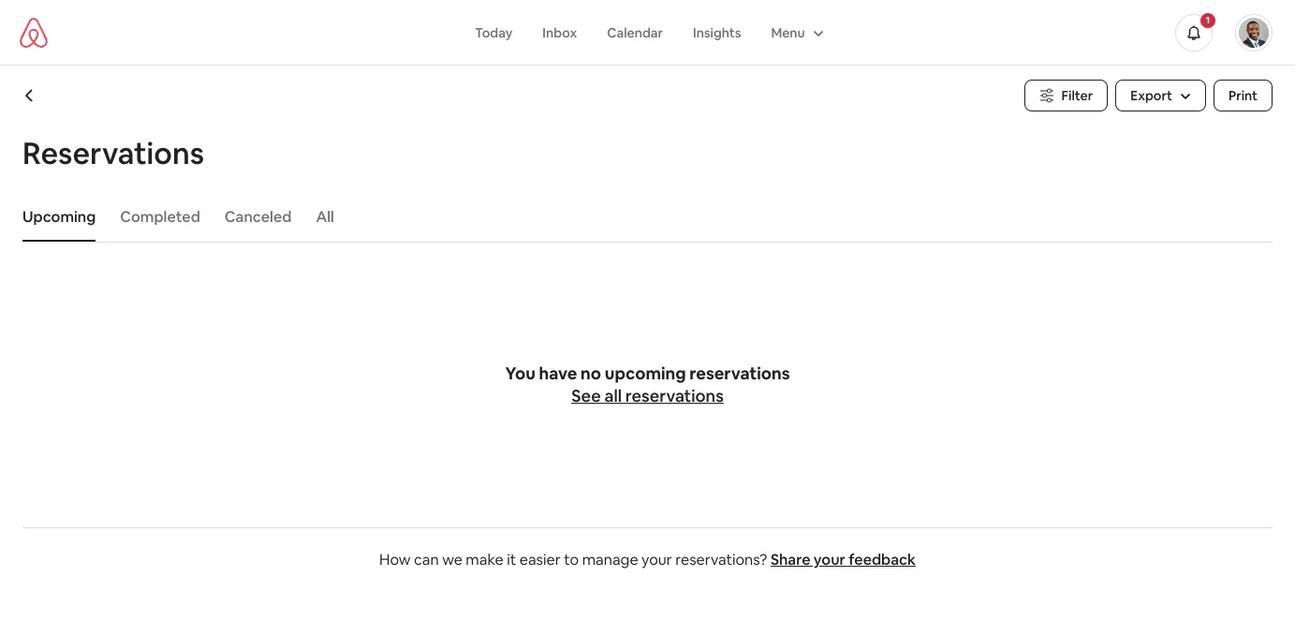 Task type: vqa. For each thing, say whether or not it's contained in the screenshot.
today link
yes



Task type: describe. For each thing, give the bounding box(es) containing it.
1 vertical spatial reservations
[[626, 385, 724, 407]]

reservations
[[22, 134, 204, 172]]

how
[[379, 550, 411, 570]]

upcoming button
[[13, 199, 105, 236]]

tab list containing upcoming
[[13, 193, 1273, 242]]

to
[[564, 550, 579, 570]]

no
[[581, 363, 601, 384]]

export button
[[1116, 80, 1207, 111]]

reservations?
[[676, 550, 768, 570]]

insights link
[[678, 15, 756, 50]]

menu button
[[756, 15, 835, 50]]

see all reservations button
[[572, 385, 724, 407]]

upcoming
[[22, 207, 96, 227]]

print button
[[1214, 80, 1273, 111]]

menu
[[771, 24, 805, 41]]

main navigation menu image
[[1239, 17, 1269, 47]]

it
[[507, 550, 516, 570]]

we
[[442, 550, 463, 570]]

completed button
[[111, 199, 210, 236]]

make
[[466, 550, 504, 570]]

calendar link
[[592, 15, 678, 50]]

feedback
[[849, 550, 916, 570]]

canceled
[[225, 207, 292, 227]]

0 vertical spatial reservations
[[690, 363, 790, 384]]

filter
[[1062, 87, 1093, 104]]

manage
[[582, 550, 638, 570]]

1
[[1206, 14, 1210, 26]]

upcoming
[[605, 363, 686, 384]]

filter button
[[1024, 80, 1108, 111]]

all
[[316, 207, 334, 227]]



Task type: locate. For each thing, give the bounding box(es) containing it.
canceled button
[[215, 199, 301, 236]]

tab list
[[13, 193, 1273, 242]]

see
[[572, 385, 601, 407]]

today
[[475, 24, 513, 41]]

2 your from the left
[[814, 550, 846, 570]]

all
[[605, 385, 622, 407]]

all button
[[307, 199, 344, 236]]

go back image
[[22, 88, 37, 103]]

export
[[1131, 87, 1173, 104]]

you
[[505, 363, 536, 384]]

share
[[771, 550, 811, 570]]

0 horizontal spatial your
[[642, 550, 672, 570]]

print
[[1229, 87, 1258, 104]]

1 horizontal spatial your
[[814, 550, 846, 570]]

today link
[[460, 15, 528, 50]]

can
[[414, 550, 439, 570]]

your right share
[[814, 550, 846, 570]]

insights
[[693, 24, 741, 41]]

inbox
[[543, 24, 577, 41]]

calendar
[[607, 24, 663, 41]]

reservations
[[690, 363, 790, 384], [626, 385, 724, 407]]

share your feedback button
[[771, 550, 916, 570]]

your
[[642, 550, 672, 570], [814, 550, 846, 570]]

1 your from the left
[[642, 550, 672, 570]]

inbox link
[[528, 15, 592, 50]]

your right manage
[[642, 550, 672, 570]]

easier
[[520, 550, 561, 570]]

completed
[[120, 207, 200, 227]]

how can we make it easier to manage your reservations? share your feedback
[[379, 550, 916, 570]]

have
[[539, 363, 577, 384]]

you have no upcoming reservations see all reservations
[[505, 363, 790, 407]]



